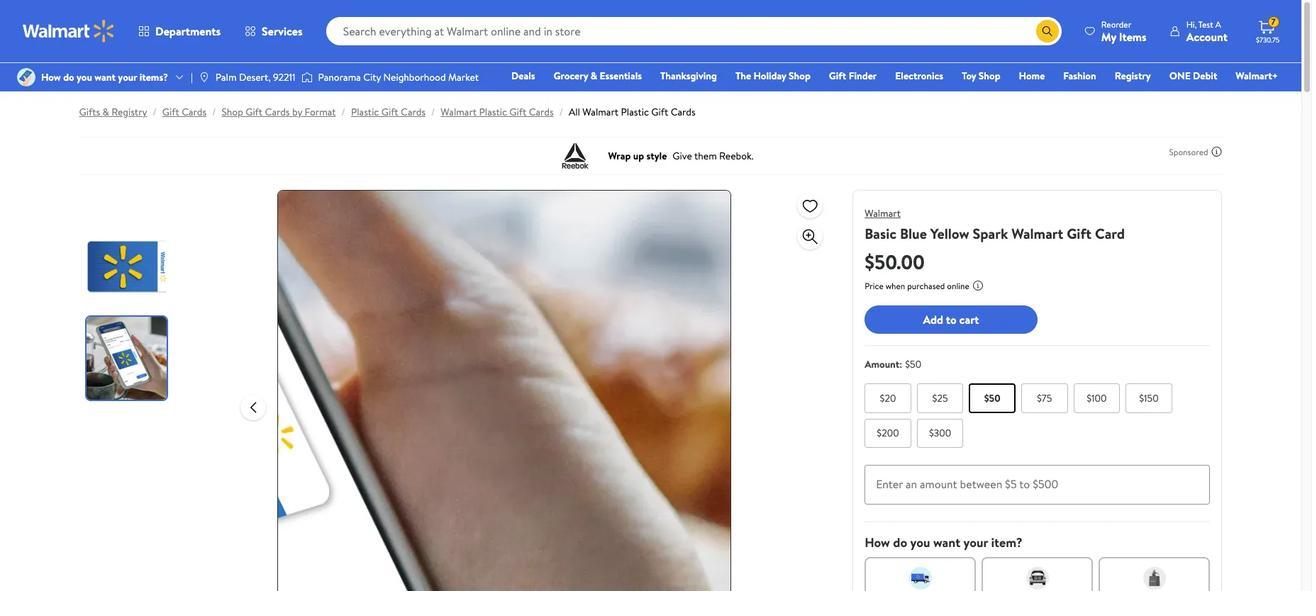 Task type: vqa. For each thing, say whether or not it's contained in the screenshot.
thermo flu link
no



Task type: describe. For each thing, give the bounding box(es) containing it.
finder
[[849, 69, 877, 83]]

electronics link
[[889, 68, 950, 84]]

departments
[[155, 23, 221, 39]]

$25
[[932, 391, 948, 406]]

deals
[[511, 69, 535, 83]]

fashion link
[[1057, 68, 1103, 84]]

add
[[923, 312, 943, 328]]

spark
[[973, 224, 1008, 243]]

a
[[1215, 18, 1221, 30]]

departments button
[[126, 14, 233, 48]]

gift down "desert,"
[[246, 105, 263, 119]]

desert,
[[239, 70, 271, 84]]

3 plastic from the left
[[621, 105, 649, 119]]

between
[[960, 476, 1002, 492]]

grocery
[[554, 69, 588, 83]]

$5
[[1005, 476, 1017, 492]]

one debit link
[[1163, 68, 1224, 84]]

amount
[[920, 476, 957, 492]]

walmart+
[[1236, 69, 1278, 83]]

all walmart plastic gift cards link
[[569, 105, 695, 119]]

basic
[[865, 224, 897, 243]]

4 / from the left
[[431, 105, 435, 119]]

do for how do you want your items?
[[63, 70, 74, 84]]

gift down items?
[[162, 105, 179, 119]]

thanksgiving link
[[654, 68, 723, 84]]

5 cards from the left
[[671, 105, 695, 119]]

all
[[569, 105, 580, 119]]

panorama
[[318, 70, 361, 84]]

hi,
[[1186, 18, 1197, 30]]

$730.75
[[1256, 35, 1280, 45]]

add to cart
[[923, 312, 979, 328]]

holiday
[[754, 69, 786, 83]]

blue
[[900, 224, 927, 243]]

1 / from the left
[[153, 105, 157, 119]]

1 horizontal spatial shop
[[789, 69, 811, 83]]

essentials
[[600, 69, 642, 83]]

walmart+ link
[[1229, 68, 1284, 84]]

 image for how
[[17, 68, 35, 87]]

gift down thanksgiving
[[651, 105, 668, 119]]

walmart plastic gift cards link
[[441, 105, 554, 119]]

deals link
[[505, 68, 541, 84]]

neighborhood
[[383, 70, 446, 84]]

toy
[[962, 69, 976, 83]]

city
[[363, 70, 381, 84]]

legal information image
[[972, 280, 984, 291]]

gift down deals link
[[509, 105, 526, 119]]

Enter an amount between $5 to $500 text field
[[865, 465, 1210, 505]]

do for how do you want your item?
[[893, 534, 907, 552]]

shop inside 'link'
[[979, 69, 1000, 83]]

gift finder
[[829, 69, 877, 83]]

yellow
[[930, 224, 969, 243]]

gifts & registry link
[[79, 105, 147, 119]]

want for item?
[[933, 534, 960, 552]]

amount:
[[865, 357, 902, 372]]

how do you want your items?
[[41, 70, 168, 84]]

the holiday shop link
[[729, 68, 817, 84]]

services button
[[233, 14, 315, 48]]

reorder my items
[[1101, 18, 1147, 44]]

home
[[1019, 69, 1045, 83]]

basic blue yellow spark walmart gift card - image 1 of 2 image
[[86, 226, 169, 309]]

reorder
[[1101, 18, 1131, 30]]

gifts & registry / gift cards / shop gift cards by format / plastic gift cards / walmart plastic gift cards / all walmart plastic gift cards
[[79, 105, 695, 119]]

by
[[292, 105, 302, 119]]

ad disclaimer and feedback for skylinedisplayad image
[[1211, 146, 1222, 157]]

7 $730.75
[[1256, 16, 1280, 45]]

walmart link
[[865, 206, 901, 221]]

4 cards from the left
[[529, 105, 554, 119]]

grocery & essentials link
[[547, 68, 648, 84]]

2 cards from the left
[[265, 105, 290, 119]]

grocery & essentials
[[554, 69, 642, 83]]

price when purchased online
[[865, 280, 969, 292]]

an
[[906, 476, 917, 492]]

purchased
[[907, 280, 945, 292]]

walmart right the all
[[582, 105, 619, 119]]

$75
[[1037, 391, 1052, 406]]

items
[[1119, 29, 1147, 44]]

services
[[262, 23, 303, 39]]

walmart basic blue yellow spark walmart gift card $50.00
[[865, 206, 1125, 276]]

$20
[[880, 391, 896, 406]]

$500
[[1033, 476, 1058, 492]]

how do you want your item?
[[865, 534, 1023, 552]]

basic blue yellow spark walmart gift card - image 2 of 2 image
[[86, 317, 169, 400]]

& for gifts
[[102, 105, 109, 119]]

plastic gift cards link
[[351, 105, 426, 119]]

gifts
[[79, 105, 100, 119]]

gift inside walmart basic blue yellow spark walmart gift card $50.00
[[1067, 224, 1092, 243]]

0 vertical spatial $50
[[905, 357, 921, 372]]

gift down panorama city neighborhood market
[[381, 105, 398, 119]]

walmart down market
[[441, 105, 477, 119]]

online
[[947, 280, 969, 292]]

enter an amount between $5 to $500
[[876, 476, 1058, 492]]

gift finder link
[[823, 68, 883, 84]]

palm desert, 92211
[[215, 70, 295, 84]]

0 horizontal spatial shop
[[222, 105, 243, 119]]



Task type: locate. For each thing, give the bounding box(es) containing it.
0 vertical spatial your
[[118, 70, 137, 84]]

do down the walmart image
[[63, 70, 74, 84]]

cards down neighborhood
[[401, 105, 426, 119]]

gift cards link
[[162, 105, 206, 119]]

1 vertical spatial to
[[1019, 476, 1030, 492]]

$50 right amount:
[[905, 357, 921, 372]]

how
[[41, 70, 61, 84], [865, 534, 890, 552]]

the holiday shop
[[735, 69, 811, 83]]

2 horizontal spatial plastic
[[621, 105, 649, 119]]

you for how do you want your item?
[[910, 534, 930, 552]]

2 horizontal spatial shop
[[979, 69, 1000, 83]]

plastic
[[351, 105, 379, 119], [479, 105, 507, 119], [621, 105, 649, 119]]

you for how do you want your items?
[[77, 70, 92, 84]]

want down amount
[[933, 534, 960, 552]]

0 vertical spatial you
[[77, 70, 92, 84]]

to
[[946, 312, 957, 328], [1019, 476, 1030, 492]]

price
[[865, 280, 884, 292]]

do
[[63, 70, 74, 84], [893, 534, 907, 552]]

1 horizontal spatial your
[[963, 534, 988, 552]]

0 vertical spatial want
[[95, 70, 116, 84]]

1 horizontal spatial  image
[[301, 70, 312, 84]]

toy shop
[[962, 69, 1000, 83]]

fashion
[[1063, 69, 1096, 83]]

add to cart button
[[865, 306, 1037, 334]]

 image for panorama
[[301, 70, 312, 84]]

shop right toy
[[979, 69, 1000, 83]]

1 cards from the left
[[182, 105, 206, 119]]

&
[[591, 69, 597, 83], [102, 105, 109, 119]]

your for item?
[[963, 534, 988, 552]]

enter
[[876, 476, 903, 492]]

debit
[[1193, 69, 1217, 83]]

/
[[153, 105, 157, 119], [212, 105, 216, 119], [342, 105, 345, 119], [431, 105, 435, 119], [559, 105, 563, 119]]

cards left the all
[[529, 105, 554, 119]]

$100
[[1087, 391, 1107, 406]]

walmart image
[[23, 20, 115, 43]]

& inside grocery & essentials link
[[591, 69, 597, 83]]

one debit
[[1169, 69, 1217, 83]]

the
[[735, 69, 751, 83]]

home link
[[1012, 68, 1051, 84]]

intent image for pickup image
[[1026, 567, 1049, 590]]

0 horizontal spatial $50
[[905, 357, 921, 372]]

0 horizontal spatial want
[[95, 70, 116, 84]]

want up gifts & registry link
[[95, 70, 116, 84]]

registry
[[1115, 69, 1151, 83], [111, 105, 147, 119]]

0 horizontal spatial registry
[[111, 105, 147, 119]]

1 vertical spatial do
[[893, 534, 907, 552]]

to inside button
[[946, 312, 957, 328]]

registry down items
[[1115, 69, 1151, 83]]

3 / from the left
[[342, 105, 345, 119]]

registry right gifts
[[111, 105, 147, 119]]

1 vertical spatial your
[[963, 534, 988, 552]]

/ left the all
[[559, 105, 563, 119]]

0 horizontal spatial plastic
[[351, 105, 379, 119]]

palm
[[215, 70, 237, 84]]

cards left by on the top left of the page
[[265, 105, 290, 119]]

test
[[1198, 18, 1213, 30]]

0 vertical spatial &
[[591, 69, 597, 83]]

1 horizontal spatial $50
[[984, 391, 1000, 406]]

0 vertical spatial to
[[946, 312, 957, 328]]

Search search field
[[326, 17, 1062, 45]]

when
[[886, 280, 905, 292]]

intent image for delivery image
[[1143, 567, 1166, 590]]

 image right 92211
[[301, 70, 312, 84]]

1 vertical spatial registry
[[111, 105, 147, 119]]

item?
[[991, 534, 1023, 552]]

/ right gift cards link
[[212, 105, 216, 119]]

account
[[1186, 29, 1228, 44]]

1 horizontal spatial &
[[591, 69, 597, 83]]

your for items?
[[118, 70, 137, 84]]

toy shop link
[[955, 68, 1007, 84]]

1 vertical spatial how
[[865, 534, 890, 552]]

hi, test a account
[[1186, 18, 1228, 44]]

1 horizontal spatial to
[[1019, 476, 1030, 492]]

panorama city neighborhood market
[[318, 70, 479, 84]]

shop gift cards by format link
[[222, 105, 336, 119]]

cards
[[182, 105, 206, 119], [265, 105, 290, 119], [401, 105, 426, 119], [529, 105, 554, 119], [671, 105, 695, 119]]

0 horizontal spatial &
[[102, 105, 109, 119]]

0 vertical spatial registry
[[1115, 69, 1151, 83]]

1 vertical spatial $50
[[984, 391, 1000, 406]]

0 vertical spatial how
[[41, 70, 61, 84]]

my
[[1101, 29, 1116, 44]]

& for grocery
[[591, 69, 597, 83]]

3 cards from the left
[[401, 105, 426, 119]]

& right gifts
[[102, 105, 109, 119]]

registry inside registry link
[[1115, 69, 1151, 83]]

$200
[[877, 427, 899, 441]]

gift left finder
[[829, 69, 846, 83]]

card
[[1095, 224, 1125, 243]]

2 / from the left
[[212, 105, 216, 119]]

$50.00
[[865, 248, 925, 276]]

priceoptions option group
[[859, 384, 1210, 454]]

one
[[1169, 69, 1191, 83]]

|
[[191, 70, 193, 84]]

your left item?
[[963, 534, 988, 552]]

$50 left $75
[[984, 391, 1000, 406]]

0 horizontal spatial you
[[77, 70, 92, 84]]

electronics
[[895, 69, 943, 83]]

1 plastic from the left
[[351, 105, 379, 119]]

$50 inside the priceoptions option group
[[984, 391, 1000, 406]]

cards down |
[[182, 105, 206, 119]]

$300
[[929, 427, 951, 441]]

how down the walmart image
[[41, 70, 61, 84]]

plastic down city
[[351, 105, 379, 119]]

gift
[[829, 69, 846, 83], [162, 105, 179, 119], [246, 105, 263, 119], [381, 105, 398, 119], [509, 105, 526, 119], [651, 105, 668, 119], [1067, 224, 1092, 243]]

market
[[448, 70, 479, 84]]

walmart up basic
[[865, 206, 901, 221]]

search icon image
[[1042, 26, 1053, 37]]

5 / from the left
[[559, 105, 563, 119]]

walmart right spark
[[1011, 224, 1063, 243]]

shop right holiday
[[789, 69, 811, 83]]

cart
[[959, 312, 979, 328]]

1 horizontal spatial do
[[893, 534, 907, 552]]

you up gifts
[[77, 70, 92, 84]]

sponsored
[[1169, 146, 1208, 158]]

92211
[[273, 70, 295, 84]]

intent image for shipping image
[[909, 567, 932, 590]]

plastic down the essentials
[[621, 105, 649, 119]]

how down enter
[[865, 534, 890, 552]]

/ right format
[[342, 105, 345, 119]]

zoom image modal image
[[802, 228, 819, 245]]

you up "intent image for shipping"
[[910, 534, 930, 552]]

how for how do you want your items?
[[41, 70, 61, 84]]

0 horizontal spatial how
[[41, 70, 61, 84]]

do down enter
[[893, 534, 907, 552]]

1 vertical spatial you
[[910, 534, 930, 552]]

items?
[[139, 70, 168, 84]]

7
[[1271, 16, 1276, 28]]

0 horizontal spatial do
[[63, 70, 74, 84]]

 image down the walmart image
[[17, 68, 35, 87]]

Walmart Site-Wide search field
[[326, 17, 1062, 45]]

$50
[[905, 357, 921, 372], [984, 391, 1000, 406]]

registry link
[[1108, 68, 1157, 84]]

1 vertical spatial &
[[102, 105, 109, 119]]

shop
[[789, 69, 811, 83], [979, 69, 1000, 83], [222, 105, 243, 119]]

amount: $50
[[865, 357, 921, 372]]

how for how do you want your item?
[[865, 534, 890, 552]]

2 plastic from the left
[[479, 105, 507, 119]]

plastic down deals link
[[479, 105, 507, 119]]

$150
[[1139, 391, 1159, 406]]

/ left gift cards link
[[153, 105, 157, 119]]

want
[[95, 70, 116, 84], [933, 534, 960, 552]]

1 vertical spatial want
[[933, 534, 960, 552]]

 image
[[198, 72, 210, 83]]

1 horizontal spatial how
[[865, 534, 890, 552]]

0 vertical spatial do
[[63, 70, 74, 84]]

your
[[118, 70, 137, 84], [963, 534, 988, 552]]

to left cart
[[946, 312, 957, 328]]

1 horizontal spatial you
[[910, 534, 930, 552]]

you
[[77, 70, 92, 84], [910, 534, 930, 552]]

 image
[[17, 68, 35, 87], [301, 70, 312, 84]]

shop down palm
[[222, 105, 243, 119]]

1 horizontal spatial plastic
[[479, 105, 507, 119]]

& right grocery
[[591, 69, 597, 83]]

1 horizontal spatial want
[[933, 534, 960, 552]]

0 horizontal spatial your
[[118, 70, 137, 84]]

want for items?
[[95, 70, 116, 84]]

/ down neighborhood
[[431, 105, 435, 119]]

to right $5
[[1019, 476, 1030, 492]]

gift left card
[[1067, 224, 1092, 243]]

your left items?
[[118, 70, 137, 84]]

0 horizontal spatial  image
[[17, 68, 35, 87]]

previous media item image
[[245, 399, 262, 416]]

1 horizontal spatial registry
[[1115, 69, 1151, 83]]

format
[[305, 105, 336, 119]]

cards down 'thanksgiving' link
[[671, 105, 695, 119]]

0 horizontal spatial to
[[946, 312, 957, 328]]

add to favorites list, basic blue yellow spark walmart gift card image
[[802, 197, 819, 215]]

thanksgiving
[[660, 69, 717, 83]]



